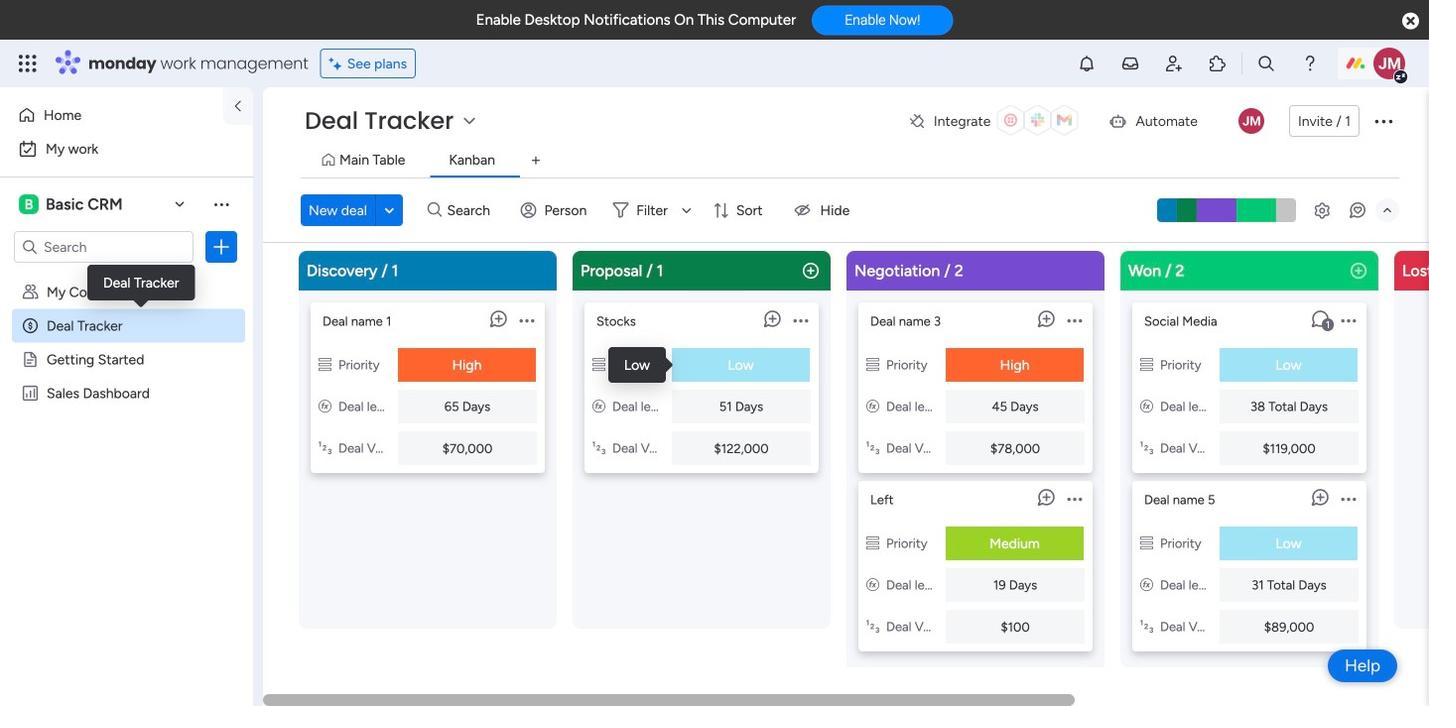 Task type: describe. For each thing, give the bounding box(es) containing it.
collapse image
[[1379, 202, 1395, 218]]

workspace image
[[19, 194, 39, 215]]

v2 status outline image for 3rd v2 small numbers digit column outline image from the right
[[592, 357, 605, 373]]

4 v2 small numbers digit column outline image from the left
[[1140, 441, 1153, 457]]

v2 small numbers digit column outline image for list box to the middle
[[866, 619, 879, 635]]

v2 function small outline image for list box to the middle v2 small numbers digit column outline icon
[[866, 578, 879, 593]]

monday marketplace image
[[1208, 54, 1228, 73]]

v2 status outline image for list box to the middle v2 small numbers digit column outline icon
[[866, 536, 879, 552]]

jeremy miller image
[[1238, 108, 1264, 134]]

0 horizontal spatial options image
[[211, 237, 231, 257]]

v2 function small outline image for 2nd v2 small numbers digit column outline image from right
[[866, 399, 879, 415]]

options image for 2nd v2 small numbers digit column outline image from right
[[1067, 302, 1082, 339]]

help image
[[1300, 54, 1320, 73]]

public board image
[[21, 350, 40, 369]]

v2 status outline image for fourth v2 small numbers digit column outline image from right
[[319, 357, 331, 373]]

options image for 3rd v2 small numbers digit column outline image from the right
[[793, 302, 808, 339]]

2 horizontal spatial list box
[[1132, 295, 1367, 652]]

notifications image
[[1077, 54, 1097, 73]]

v2 small numbers digit column outline image for right list box
[[1140, 619, 1153, 635]]

1 horizontal spatial options image
[[1341, 302, 1356, 339]]

angle down image
[[385, 203, 394, 218]]

1 new deal image from the left
[[801, 261, 821, 281]]



Task type: locate. For each thing, give the bounding box(es) containing it.
v2 small numbers digit column outline image
[[866, 619, 879, 635], [1140, 619, 1153, 635]]

tab list
[[301, 145, 1399, 178]]

0 horizontal spatial v2 small numbers digit column outline image
[[866, 619, 879, 635]]

workspace selection element
[[19, 193, 126, 216]]

v2 status outline image
[[866, 357, 879, 373], [1140, 357, 1153, 373], [1140, 536, 1153, 552]]

v2 small numbers digit column outline image
[[319, 441, 331, 457], [592, 441, 605, 457], [866, 441, 879, 457], [1140, 441, 1153, 457]]

1 vertical spatial options image
[[1341, 302, 1356, 339]]

search everything image
[[1256, 54, 1276, 73]]

new deal image
[[801, 261, 821, 281], [1349, 261, 1369, 281]]

0 vertical spatial v2 function small outline image
[[866, 399, 879, 415]]

3 v2 small numbers digit column outline image from the left
[[866, 441, 879, 457]]

2 horizontal spatial v2 status outline image
[[866, 536, 879, 552]]

1 v2 small numbers digit column outline image from the left
[[866, 619, 879, 635]]

0 vertical spatial options image
[[211, 237, 231, 257]]

1 horizontal spatial v2 status outline image
[[592, 357, 605, 373]]

jeremy miller image
[[1373, 48, 1405, 79]]

0 horizontal spatial new deal image
[[801, 261, 821, 281]]

1 horizontal spatial v2 small numbers digit column outline image
[[1140, 619, 1153, 635]]

invite members image
[[1164, 54, 1184, 73]]

1 horizontal spatial new deal image
[[1349, 261, 1369, 281]]

2 new deal image from the left
[[1349, 261, 1369, 281]]

1 vertical spatial option
[[12, 133, 241, 165]]

1 v2 small numbers digit column outline image from the left
[[319, 441, 331, 457]]

dapulse close image
[[1402, 11, 1419, 32]]

2 v2 small numbers digit column outline image from the left
[[592, 441, 605, 457]]

1 vertical spatial v2 function small outline image
[[866, 578, 879, 593]]

0 vertical spatial option
[[12, 99, 211, 131]]

tab
[[520, 145, 552, 177]]

workspace options image
[[211, 194, 231, 214]]

2 v2 small numbers digit column outline image from the left
[[1140, 619, 1153, 635]]

select product image
[[18, 54, 38, 73]]

row group
[[295, 251, 1429, 695]]

arrow down image
[[675, 198, 698, 222]]

options image
[[1371, 109, 1395, 133], [520, 302, 534, 339], [793, 302, 808, 339], [1067, 302, 1082, 339], [1341, 481, 1356, 517]]

2 vertical spatial option
[[0, 274, 253, 278]]

list box
[[0, 271, 253, 678], [858, 295, 1093, 652], [1132, 295, 1367, 652]]

0 horizontal spatial list box
[[0, 271, 253, 678]]

1 horizontal spatial list box
[[858, 295, 1093, 652]]

option
[[12, 99, 211, 131], [12, 133, 241, 165], [0, 274, 253, 278]]

options image
[[211, 237, 231, 257], [1341, 302, 1356, 339]]

1 v2 function small outline image from the top
[[866, 399, 879, 415]]

2 v2 function small outline image from the top
[[866, 578, 879, 593]]

v2 function small outline image
[[319, 399, 331, 415], [592, 399, 605, 415], [1140, 399, 1153, 415], [1140, 578, 1153, 593]]

v2 status outline image inside list box
[[866, 536, 879, 552]]

0 horizontal spatial v2 status outline image
[[319, 357, 331, 373]]

v2 status outline image
[[319, 357, 331, 373], [592, 357, 605, 373], [866, 536, 879, 552]]

Search field
[[442, 196, 502, 224]]

add view image
[[532, 154, 540, 168]]

public dashboard image
[[21, 384, 40, 403]]

v2 search image
[[428, 199, 442, 222]]

update feed image
[[1120, 54, 1140, 73]]

v2 function small outline image
[[866, 399, 879, 415], [866, 578, 879, 593]]

see plans image
[[329, 52, 347, 75]]

Search in workspace field
[[42, 236, 166, 259]]

options image for fourth v2 small numbers digit column outline image from right
[[520, 302, 534, 339]]



Task type: vqa. For each thing, say whether or not it's contained in the screenshot.
Terry Turtle image
no



